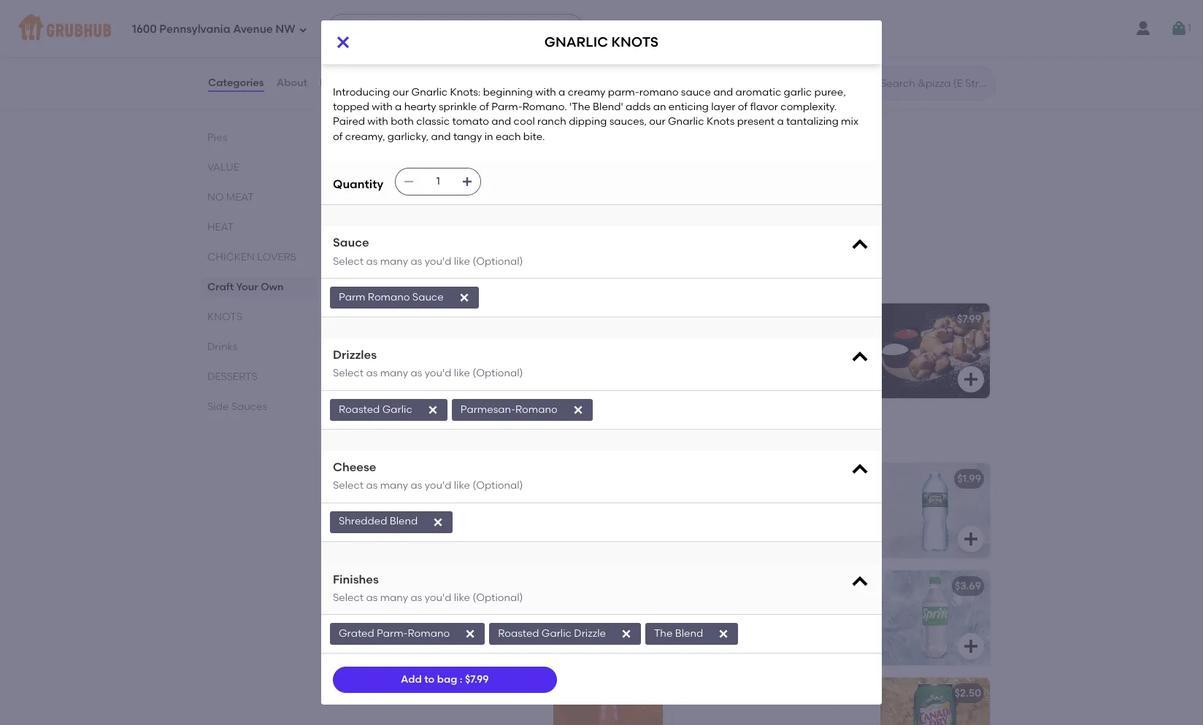 Task type: locate. For each thing, give the bounding box(es) containing it.
0 horizontal spatial of
[[333, 131, 343, 143]]

value
[[207, 161, 240, 174]]

drinks down roasted garlic
[[345, 429, 393, 448]]

own down lovers at the top
[[261, 281, 284, 294]]

$3.69 inside "button"
[[955, 580, 981, 593]]

your up garlicky,
[[389, 110, 423, 129]]

4 select from the top
[[333, 592, 364, 605]]

gnarlic knots
[[545, 34, 659, 51], [683, 313, 770, 326]]

like inside cheese select as many as you'd like (optional)
[[454, 480, 470, 492]]

bottled down add
[[356, 688, 403, 700]]

your up the to
[[393, 175, 422, 187]]

1 bottled from the top
[[356, 580, 403, 593]]

with
[[535, 86, 556, 98], [372, 101, 393, 113], [368, 116, 388, 128]]

0 horizontal spatial gnarlic
[[411, 86, 448, 98]]

blend right the at the bottom right of the page
[[675, 628, 703, 641]]

orange
[[443, 688, 488, 700]]

2 select from the top
[[333, 368, 364, 380]]

0 vertical spatial a
[[559, 86, 565, 98]]

1 vertical spatial own
[[424, 175, 451, 187]]

parm- right grated
[[377, 628, 408, 641]]

select inside sauce select as many as you'd like (optional)
[[333, 255, 364, 268]]

bottled coke
[[356, 580, 436, 593]]

1 horizontal spatial of
[[479, 101, 489, 113]]

gnarlic
[[545, 34, 608, 51], [683, 313, 732, 326]]

3 like from the top
[[454, 480, 470, 492]]

garlic for roasted garlic drizzle
[[542, 628, 572, 641]]

like inside sauce select as many as you'd like (optional)
[[454, 255, 470, 268]]

2 horizontal spatial and
[[714, 86, 733, 98]]

or
[[437, 190, 452, 202]]

(optional) for finishes
[[473, 592, 523, 605]]

tomato
[[452, 116, 489, 128]]

blend
[[390, 516, 418, 528], [675, 628, 703, 641]]

craft down the creamy,
[[356, 154, 391, 167]]

shredded blend
[[339, 516, 418, 528]]

2 vertical spatial with
[[368, 116, 388, 128]]

0 horizontal spatial our
[[393, 86, 409, 98]]

0 horizontal spatial $7.99
[[465, 674, 489, 686]]

own up input item quantity number field on the top left of the page
[[425, 154, 452, 167]]

1 horizontal spatial own
[[427, 110, 462, 129]]

svg image
[[1170, 20, 1188, 37], [298, 25, 307, 34], [635, 52, 653, 69], [850, 235, 870, 256], [458, 292, 470, 304], [850, 347, 870, 368], [962, 371, 980, 388], [850, 460, 870, 480], [432, 517, 444, 528], [635, 531, 653, 548], [850, 572, 870, 593], [621, 629, 632, 641], [962, 638, 980, 656]]

2 (optional) from the top
[[473, 368, 523, 380]]

3 select from the top
[[333, 480, 364, 492]]

parm-
[[492, 101, 523, 113], [377, 628, 408, 641]]

own up or
[[424, 175, 451, 187]]

select down finishes
[[333, 592, 364, 605]]

1 vertical spatial drinks
[[345, 429, 393, 448]]

paired
[[333, 116, 365, 128]]

svg image
[[338, 23, 349, 34], [334, 34, 352, 51], [962, 52, 980, 69], [403, 176, 415, 188], [462, 176, 473, 188], [635, 212, 653, 229], [427, 404, 439, 416], [572, 404, 584, 416], [962, 531, 980, 548], [465, 629, 476, 641], [718, 629, 730, 641], [635, 638, 653, 656]]

as
[[366, 255, 378, 268], [411, 255, 422, 268], [366, 368, 378, 380], [411, 368, 422, 380], [366, 480, 378, 492], [411, 480, 422, 492], [366, 592, 378, 605], [411, 592, 422, 605]]

romano
[[368, 291, 410, 304], [515, 403, 558, 416], [408, 628, 450, 641]]

1 vertical spatial sauce
[[412, 291, 444, 304]]

lovers
[[257, 251, 296, 264]]

enticing
[[669, 101, 709, 113]]

each
[[496, 131, 521, 143]]

like down remove
[[454, 255, 470, 268]]

(optional) up roasted garlic drizzle
[[473, 592, 523, 605]]

like
[[454, 255, 470, 268], [454, 368, 470, 380], [454, 480, 470, 492], [454, 592, 470, 605]]

1 vertical spatial gnarlic
[[683, 313, 732, 326]]

1 horizontal spatial blend
[[675, 628, 703, 641]]

select for cheese
[[333, 480, 364, 492]]

craft inside craft your own by clicking below to add or remove toppings
[[356, 175, 390, 187]]

1 vertical spatial gnarlic
[[668, 116, 704, 128]]

categories button
[[207, 57, 265, 110]]

0 horizontal spatial parm-
[[377, 628, 408, 641]]

like up parmesan-
[[454, 368, 470, 380]]

and up each
[[492, 116, 511, 128]]

1 horizontal spatial roasted
[[498, 628, 539, 641]]

0 vertical spatial drinks
[[207, 341, 238, 353]]

gnarlic up the hearty
[[411, 86, 448, 98]]

roasted for roasted garlic
[[339, 403, 380, 416]]

'the
[[570, 101, 591, 113]]

garlic down drizzles select as many as you'd like (optional)
[[382, 403, 412, 416]]

1 horizontal spatial a
[[559, 86, 565, 98]]

craft
[[356, 154, 391, 167], [356, 175, 390, 187]]

value tab
[[207, 160, 310, 175]]

bite.
[[523, 131, 545, 143]]

0 horizontal spatial and
[[431, 131, 451, 143]]

drinks up desserts
[[207, 341, 238, 353]]

0 vertical spatial your
[[393, 154, 423, 167]]

and
[[714, 86, 733, 98], [492, 116, 511, 128], [431, 131, 451, 143]]

your for pizza
[[393, 154, 423, 167]]

2 horizontal spatial a
[[777, 116, 784, 128]]

2 vertical spatial romano
[[408, 628, 450, 641]]

of up the tomato
[[479, 101, 489, 113]]

$2.50
[[955, 688, 981, 700]]

blend right shredded
[[390, 516, 418, 528]]

4 (optional) from the top
[[473, 592, 523, 605]]

our up the hearty
[[393, 86, 409, 98]]

1 you'd from the top
[[425, 255, 452, 268]]

0 vertical spatial blend
[[390, 516, 418, 528]]

roasted left the drizzle
[[498, 628, 539, 641]]

vegan knots
[[356, 313, 431, 326]]

0 horizontal spatial own
[[261, 281, 284, 294]]

1 vertical spatial a
[[395, 101, 402, 113]]

craft your own
[[345, 110, 462, 129], [207, 281, 284, 294]]

1 horizontal spatial gnarlic knots
[[683, 313, 770, 326]]

1 vertical spatial craft
[[356, 175, 390, 187]]

craft your own by clicking below to add or remove toppings
[[356, 175, 519, 217]]

select inside drizzles select as many as you'd like (optional)
[[333, 368, 364, 380]]

0 vertical spatial own
[[425, 154, 452, 167]]

craft your own up garlicky,
[[345, 110, 462, 129]]

creamy
[[568, 86, 606, 98]]

your down garlicky,
[[393, 154, 423, 167]]

1 horizontal spatial parm-
[[492, 101, 523, 113]]

(optional) inside cheese select as many as you'd like (optional)
[[473, 480, 523, 492]]

0 vertical spatial and
[[714, 86, 733, 98]]

0 vertical spatial our
[[393, 86, 409, 98]]

parm- inside introducing our gnarlic knots: beginning with a creamy parm-romano sauce and aromatic garlic puree, topped with a hearty sprinkle of parm-romano. 'the blend' adds an enticing layer of flavor complexity. paired with both classic tomato and cool ranch dipping sauces, our gnarlic knots present a tantalizing mix of creamy, garlicky, and tangy in each bite.
[[492, 101, 523, 113]]

select down drizzles
[[333, 368, 364, 380]]

own for by
[[424, 175, 451, 187]]

many up parm romano sauce
[[380, 255, 408, 268]]

you'd inside finishes select as many as you'd like (optional)
[[425, 592, 452, 605]]

sprinkle
[[439, 101, 477, 113]]

1 many from the top
[[380, 255, 408, 268]]

our down an
[[649, 116, 666, 128]]

0 vertical spatial gnarlic knots
[[545, 34, 659, 51]]

mix
[[841, 116, 859, 128]]

romano.
[[523, 101, 567, 113]]

romano for parmesan-
[[515, 403, 558, 416]]

with up the creamy,
[[368, 116, 388, 128]]

own
[[425, 154, 452, 167], [424, 175, 451, 187]]

a up romano.
[[559, 86, 565, 98]]

your down chicken lovers at top left
[[236, 281, 258, 294]]

no meat tab
[[207, 190, 310, 205]]

own inside craft your own by clicking below to add or remove toppings
[[424, 175, 451, 187]]

select for finishes
[[333, 592, 364, 605]]

you'd inside cheese select as many as you'd like (optional)
[[425, 480, 452, 492]]

2 horizontal spatial $7.99
[[957, 313, 981, 326]]

1 horizontal spatial $3.69
[[955, 580, 981, 593]]

many inside finishes select as many as you'd like (optional)
[[380, 592, 408, 605]]

craft down the 'chicken'
[[207, 281, 234, 294]]

(optional)
[[473, 255, 523, 268], [473, 368, 523, 380], [473, 480, 523, 492], [473, 592, 523, 605]]

4 many from the top
[[380, 592, 408, 605]]

knots tab
[[207, 310, 310, 325]]

of right layer
[[738, 101, 748, 113]]

select inside cheese select as many as you'd like (optional)
[[333, 480, 364, 492]]

0 vertical spatial gnarlic
[[411, 86, 448, 98]]

sauce down toppings
[[333, 236, 369, 250]]

no meat
[[207, 191, 254, 204]]

many up roasted garlic
[[380, 368, 408, 380]]

0 vertical spatial your
[[389, 110, 423, 129]]

1600 pennsylvania avenue nw
[[132, 22, 295, 36]]

select inside finishes select as many as you'd like (optional)
[[333, 592, 364, 605]]

(optional) inside finishes select as many as you'd like (optional)
[[473, 592, 523, 605]]

1 vertical spatial parm-
[[377, 628, 408, 641]]

1 vertical spatial romano
[[515, 403, 558, 416]]

1 vertical spatial your
[[236, 281, 258, 294]]

4 you'd from the top
[[425, 592, 452, 605]]

$3.69
[[955, 580, 981, 593], [628, 688, 654, 700]]

2 craft from the top
[[356, 175, 390, 187]]

fanta
[[406, 688, 440, 700]]

and up layer
[[714, 86, 733, 98]]

drinks inside tab
[[207, 341, 238, 353]]

select up parm
[[333, 255, 364, 268]]

gnarlic down enticing
[[668, 116, 704, 128]]

with up "both" at the top left of page
[[372, 101, 393, 113]]

your
[[389, 110, 423, 129], [236, 281, 258, 294]]

3 (optional) from the top
[[473, 480, 523, 492]]

$1.99 button
[[675, 464, 990, 559]]

0 vertical spatial craft your own
[[345, 110, 462, 129]]

0 horizontal spatial garlic
[[382, 403, 412, 416]]

with up romano.
[[535, 86, 556, 98]]

toppings
[[356, 204, 409, 217]]

nw
[[276, 22, 295, 36]]

own up tangy on the left top
[[427, 110, 462, 129]]

0 vertical spatial bottled
[[356, 580, 403, 593]]

0 horizontal spatial craft your own
[[207, 281, 284, 294]]

knots inside tab
[[207, 311, 242, 323]]

chicken lovers tab
[[207, 250, 310, 265]]

many up grated parm-romano on the bottom of the page
[[380, 592, 408, 605]]

like for sauce
[[454, 255, 470, 268]]

$7.99 for vegan knots
[[630, 313, 654, 326]]

3 you'd from the top
[[425, 480, 452, 492]]

like inside finishes select as many as you'd like (optional)
[[454, 592, 470, 605]]

you'd inside drizzles select as many as you'd like (optional)
[[425, 368, 452, 380]]

introducing
[[333, 86, 390, 98]]

and down classic at top left
[[431, 131, 451, 143]]

$3.69 for bottled fanta orange image
[[628, 688, 654, 700]]

bottled left coke
[[356, 580, 403, 593]]

sauces,
[[609, 116, 647, 128]]

many up shredded blend
[[380, 480, 408, 492]]

an
[[653, 101, 666, 113]]

(optional) up parmesan-
[[473, 368, 523, 380]]

1 vertical spatial and
[[492, 116, 511, 128]]

1 vertical spatial blend
[[675, 628, 703, 641]]

sauces
[[231, 401, 267, 413]]

0 horizontal spatial roasted
[[339, 403, 380, 416]]

add
[[401, 674, 422, 686]]

0 vertical spatial romano
[[368, 291, 410, 304]]

1 vertical spatial our
[[649, 116, 666, 128]]

a down flavor
[[777, 116, 784, 128]]

many inside sauce select as many as you'd like (optional)
[[380, 255, 408, 268]]

1 horizontal spatial your
[[389, 110, 423, 129]]

like right coke
[[454, 592, 470, 605]]

you'd for cheese
[[425, 480, 452, 492]]

0 horizontal spatial a
[[395, 101, 402, 113]]

0 vertical spatial sauce
[[333, 236, 369, 250]]

roasted
[[339, 403, 380, 416], [498, 628, 539, 641]]

you'd for drizzles
[[425, 368, 452, 380]]

grated
[[339, 628, 374, 641]]

4 like from the top
[[454, 592, 470, 605]]

like for drizzles
[[454, 368, 470, 380]]

0 horizontal spatial drinks
[[207, 341, 238, 353]]

2 many from the top
[[380, 368, 408, 380]]

0 vertical spatial garlic
[[382, 403, 412, 416]]

many inside cheese select as many as you'd like (optional)
[[380, 480, 408, 492]]

you'd inside sauce select as many as you'd like (optional)
[[425, 255, 452, 268]]

1 horizontal spatial gnarlic
[[668, 116, 704, 128]]

your
[[393, 154, 423, 167], [393, 175, 422, 187]]

drizzles select as many as you'd like (optional)
[[333, 348, 523, 380]]

3 many from the top
[[380, 480, 408, 492]]

2 bottled from the top
[[356, 688, 403, 700]]

bottled coke image
[[553, 571, 663, 666]]

0 horizontal spatial craft
[[207, 281, 234, 294]]

a up "both" at the top left of page
[[395, 101, 402, 113]]

1 vertical spatial gnarlic knots
[[683, 313, 770, 326]]

1 vertical spatial your
[[393, 175, 422, 187]]

(optional) inside sauce select as many as you'd like (optional)
[[473, 255, 523, 268]]

ginger
[[683, 688, 718, 700]]

beginning
[[483, 86, 533, 98]]

main navigation navigation
[[0, 0, 1203, 57]]

select for drizzles
[[333, 368, 364, 380]]

1 vertical spatial roasted
[[498, 628, 539, 641]]

1 vertical spatial craft your own
[[207, 281, 284, 294]]

svg image inside the main navigation navigation
[[338, 23, 349, 34]]

Input item quantity number field
[[422, 169, 454, 195]]

0 horizontal spatial gnarlic
[[545, 34, 608, 51]]

drinks tab
[[207, 340, 310, 355]]

craft your own tab
[[207, 280, 310, 295]]

$13.99
[[621, 154, 651, 167]]

bottled fanta orange image
[[553, 678, 663, 726]]

1 horizontal spatial garlic
[[542, 628, 572, 641]]

2 like from the top
[[454, 368, 470, 380]]

knots
[[611, 34, 659, 51], [345, 269, 400, 288], [207, 311, 242, 323], [396, 313, 431, 326], [734, 313, 770, 326]]

craft for craft your own pizza
[[356, 154, 391, 167]]

many inside drizzles select as many as you'd like (optional)
[[380, 368, 408, 380]]

craft your own down chicken lovers at top left
[[207, 281, 284, 294]]

craft up below
[[356, 175, 390, 187]]

1 vertical spatial craft
[[207, 281, 234, 294]]

(optional) inside drizzles select as many as you'd like (optional)
[[473, 368, 523, 380]]

parmesan-romano
[[461, 403, 558, 416]]

0 horizontal spatial $3.69
[[628, 688, 654, 700]]

parmesan-
[[461, 403, 516, 416]]

0 vertical spatial craft
[[356, 154, 391, 167]]

sauce
[[333, 236, 369, 250], [412, 291, 444, 304]]

1 (optional) from the top
[[473, 255, 523, 268]]

0 vertical spatial roasted
[[339, 403, 380, 416]]

craft your own pizza image
[[553, 145, 663, 240]]

0 vertical spatial craft
[[345, 110, 385, 129]]

select
[[333, 255, 364, 268], [333, 368, 364, 380], [333, 480, 364, 492], [333, 592, 364, 605]]

your inside craft your own by clicking below to add or remove toppings
[[393, 175, 422, 187]]

gnarlic
[[411, 86, 448, 98], [668, 116, 704, 128]]

own for pizza
[[425, 154, 452, 167]]

parm- down beginning
[[492, 101, 523, 113]]

you'd for finishes
[[425, 592, 452, 605]]

craft up the creamy,
[[345, 110, 385, 129]]

garlic left the drizzle
[[542, 628, 572, 641]]

select down cheese
[[333, 480, 364, 492]]

like right 1l
[[454, 480, 470, 492]]

1 vertical spatial bottled
[[356, 688, 403, 700]]

1 horizontal spatial drinks
[[345, 429, 393, 448]]

1 select from the top
[[333, 255, 364, 268]]

0 horizontal spatial your
[[236, 281, 258, 294]]

2 you'd from the top
[[425, 368, 452, 380]]

smartwater 1l
[[356, 473, 440, 486]]

1 vertical spatial own
[[261, 281, 284, 294]]

bottled spring water image
[[881, 464, 990, 559]]

romano for parm
[[368, 291, 410, 304]]

vegan knots image
[[553, 304, 663, 399]]

0 horizontal spatial blend
[[390, 516, 418, 528]]

(optional) down remove
[[473, 255, 523, 268]]

0 vertical spatial with
[[535, 86, 556, 98]]

0 horizontal spatial sauce
[[333, 236, 369, 250]]

0 horizontal spatial gnarlic knots
[[545, 34, 659, 51]]

shredded
[[339, 516, 387, 528]]

1 vertical spatial $3.69
[[628, 688, 654, 700]]

(optional) right 1l
[[473, 480, 523, 492]]

0 vertical spatial $3.69
[[955, 580, 981, 593]]

bottled inside bottled coke button
[[356, 580, 403, 593]]

sauce
[[681, 86, 711, 98]]

1 like from the top
[[454, 255, 470, 268]]

topped
[[333, 101, 369, 113]]

like inside drizzles select as many as you'd like (optional)
[[454, 368, 470, 380]]

1 button
[[1170, 15, 1192, 42]]

sauce up vegan knots
[[412, 291, 444, 304]]

roasted down drizzles
[[339, 403, 380, 416]]

of down paired on the left top of page
[[333, 131, 343, 143]]

1600
[[132, 22, 157, 36]]

select for sauce
[[333, 255, 364, 268]]

1 horizontal spatial $7.99
[[630, 313, 654, 326]]

1 vertical spatial garlic
[[542, 628, 572, 641]]

0 vertical spatial parm-
[[492, 101, 523, 113]]

1 craft from the top
[[356, 154, 391, 167]]



Task type: describe. For each thing, give the bounding box(es) containing it.
smartwater 1l button
[[348, 464, 663, 559]]

like for finishes
[[454, 592, 470, 605]]

(optional) for sauce
[[473, 255, 523, 268]]

meat
[[226, 191, 254, 204]]

side sauces
[[207, 401, 267, 413]]

your inside 'tab'
[[236, 281, 258, 294]]

blend for the blend
[[675, 628, 703, 641]]

0 vertical spatial own
[[427, 110, 462, 129]]

in
[[485, 131, 493, 143]]

your for by
[[393, 175, 422, 187]]

both
[[391, 116, 414, 128]]

1 horizontal spatial sauce
[[412, 291, 444, 304]]

by
[[453, 175, 466, 187]]

craft your own pizza
[[356, 154, 485, 167]]

smartwater 1l image
[[553, 464, 663, 559]]

2 horizontal spatial of
[[738, 101, 748, 113]]

quantity
[[333, 177, 383, 191]]

$1.99
[[958, 473, 981, 486]]

ginger ale
[[683, 688, 737, 700]]

to
[[395, 190, 410, 202]]

pies tab
[[207, 130, 310, 145]]

the
[[654, 628, 673, 641]]

many for finishes
[[380, 592, 408, 605]]

avenue
[[233, 22, 273, 36]]

pennsylvania
[[159, 22, 230, 36]]

grated parm-romano
[[339, 628, 450, 641]]

knots:
[[450, 86, 481, 98]]

craft your own inside 'tab'
[[207, 281, 284, 294]]

sauce select as many as you'd like (optional)
[[333, 236, 523, 268]]

romano
[[639, 86, 679, 98]]

no
[[207, 191, 224, 204]]

$7.99 for gnarlic knots
[[957, 313, 981, 326]]

flavor
[[750, 101, 778, 113]]

about button
[[276, 57, 308, 110]]

reviews
[[320, 77, 361, 89]]

present
[[737, 116, 775, 128]]

ranch
[[537, 116, 566, 128]]

craft inside 'tab'
[[207, 281, 234, 294]]

finishes
[[333, 573, 379, 587]]

cheese
[[333, 461, 376, 474]]

categories
[[208, 77, 264, 89]]

introducing our gnarlic knots: beginning with a creamy parm-romano sauce and aromatic garlic puree, topped with a hearty sprinkle of parm-romano. 'the blend' adds an enticing layer of flavor complexity. paired with both classic tomato and cool ranch dipping sauces, our gnarlic knots present a tantalizing mix of creamy, garlicky, and tangy in each bite.
[[333, 86, 861, 143]]

vegan
[[356, 313, 393, 326]]

:
[[460, 674, 463, 686]]

bottled for bottled fanta orange
[[356, 688, 403, 700]]

bag
[[437, 674, 457, 686]]

bottled sprite image
[[881, 571, 990, 666]]

garlicky,
[[388, 131, 429, 143]]

1 horizontal spatial craft
[[345, 110, 385, 129]]

2 vertical spatial a
[[777, 116, 784, 128]]

1 vertical spatial with
[[372, 101, 393, 113]]

heat
[[207, 221, 234, 234]]

tantalizing
[[786, 116, 839, 128]]

ginger ale image
[[881, 678, 990, 726]]

desserts
[[207, 371, 258, 383]]

1 horizontal spatial gnarlic
[[683, 313, 732, 326]]

2 vertical spatial and
[[431, 131, 451, 143]]

classic
[[416, 116, 450, 128]]

cool
[[514, 116, 535, 128]]

blend for shredded blend
[[390, 516, 418, 528]]

(optional) for cheese
[[473, 480, 523, 492]]

many for sauce
[[380, 255, 408, 268]]

1
[[1188, 22, 1192, 34]]

aromatic
[[736, 86, 781, 98]]

ale
[[720, 688, 737, 700]]

$3.69 for bottled sprite image
[[955, 580, 981, 593]]

1 horizontal spatial and
[[492, 116, 511, 128]]

coke
[[406, 580, 436, 593]]

1 horizontal spatial craft your own
[[345, 110, 462, 129]]

add to bag : $7.99
[[401, 674, 489, 686]]

(optional) for drizzles
[[473, 368, 523, 380]]

many for drizzles
[[380, 368, 408, 380]]

parm romano sauce
[[339, 291, 444, 304]]

chicken
[[207, 251, 255, 264]]

knots
[[707, 116, 735, 128]]

bottled for bottled coke
[[356, 580, 403, 593]]

reviews button
[[319, 57, 361, 110]]

drizzle
[[574, 628, 606, 641]]

clicking
[[468, 175, 519, 187]]

svg image inside 1 button
[[1170, 20, 1188, 37]]

adds
[[626, 101, 651, 113]]

like for cheese
[[454, 480, 470, 492]]

own inside 'tab'
[[261, 281, 284, 294]]

about
[[276, 77, 307, 89]]

sauce inside sauce select as many as you'd like (optional)
[[333, 236, 369, 250]]

below
[[356, 190, 393, 202]]

remove
[[455, 190, 497, 202]]

many for cheese
[[380, 480, 408, 492]]

dipping
[[569, 116, 607, 128]]

desserts tab
[[207, 369, 310, 385]]

chicken lovers
[[207, 251, 296, 264]]

side sauces tab
[[207, 399, 310, 415]]

1l
[[431, 473, 440, 486]]

$3.69 button
[[675, 571, 990, 666]]

parm
[[339, 291, 365, 304]]

to
[[424, 674, 435, 686]]

side
[[207, 401, 229, 413]]

craft for craft your own by clicking below to add or remove toppings
[[356, 175, 390, 187]]

0 vertical spatial gnarlic
[[545, 34, 608, 51]]

finishes select as many as you'd like (optional)
[[333, 573, 523, 605]]

you'd for sauce
[[425, 255, 452, 268]]

roasted garlic
[[339, 403, 412, 416]]

add
[[412, 190, 435, 202]]

1 horizontal spatial our
[[649, 116, 666, 128]]

smartwater
[[356, 473, 428, 486]]

gnarlic knots image
[[881, 304, 990, 399]]

hearty
[[404, 101, 436, 113]]

dirty bird image
[[553, 0, 663, 80]]

the blend
[[654, 628, 703, 641]]

roasted garlic drizzle
[[498, 628, 606, 641]]

garlic
[[784, 86, 812, 98]]

drizzles
[[333, 348, 377, 362]]

garlic for roasted garlic
[[382, 403, 412, 416]]

cbr image
[[881, 0, 990, 80]]

heat tab
[[207, 220, 310, 235]]

Search &pizza (E Street) search field
[[879, 77, 991, 91]]

pizza
[[455, 154, 485, 167]]

roasted for roasted garlic drizzle
[[498, 628, 539, 641]]



Task type: vqa. For each thing, say whether or not it's contained in the screenshot.
creamy,
yes



